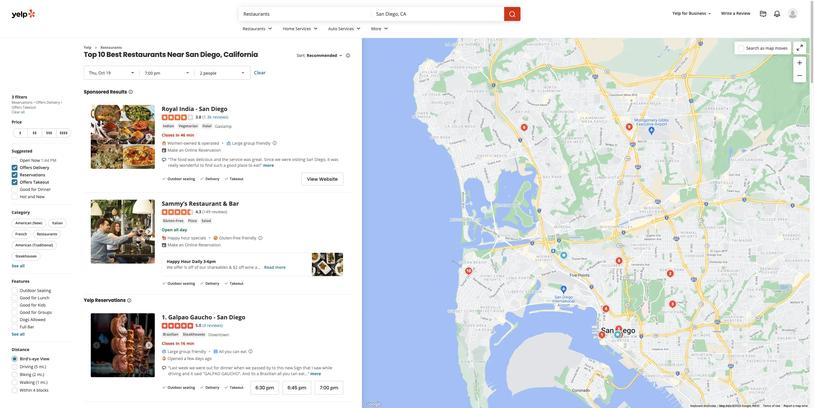 Task type: describe. For each thing, give the bounding box(es) containing it.
website
[[319, 176, 338, 183]]

see all for features
[[12, 332, 25, 337]]

outdoor seating for 46
[[168, 177, 195, 182]]

takeout up dinner
[[33, 180, 49, 185]]

16 chevron down v2 image for recommended
[[338, 53, 343, 58]]

4.3 star rating image
[[162, 210, 193, 215]]

pm for 6:45 pm
[[299, 385, 306, 392]]

2 vertical spatial friendly
[[192, 349, 206, 355]]

ulivo restaurant image
[[463, 266, 475, 277]]

group containing features
[[10, 279, 72, 338]]

recommended
[[307, 53, 337, 58]]

dogs allowed
[[20, 317, 46, 323]]

report
[[784, 405, 792, 408]]

out
[[206, 365, 213, 371]]

4.3
[[196, 209, 201, 215]]

good for good for dinner
[[20, 187, 30, 192]]

outdoor seating
[[20, 288, 51, 294]]

you inside "last week we were out for dinner when we passed by to this new sign that i saw while driving and it said "galpao gaucho".  and its a brazilian all you can eat…"
[[283, 371, 290, 377]]

inegi
[[752, 405, 760, 408]]

seating for 16
[[183, 386, 195, 391]]

0 vertical spatial view
[[307, 176, 318, 183]]

0 horizontal spatial you
[[225, 349, 232, 355]]

view website link
[[302, 173, 343, 186]]

3.8 star rating image
[[162, 115, 193, 120]]

wonderful
[[180, 163, 199, 168]]

see all for category
[[12, 263, 25, 269]]

terms of use
[[763, 405, 780, 408]]

large for the bottommost 16 large group friendly v2 image
[[168, 349, 178, 355]]

map
[[719, 405, 725, 408]]

were inside "the food was delicious and the service was great. since we were visiting san diego, it was really wonderful to find such a good place to eat!"
[[282, 157, 291, 162]]

1 horizontal spatial steakhouses
[[183, 332, 205, 337]]

report a map error
[[784, 405, 808, 408]]

walking
[[20, 380, 35, 386]]

auto services
[[328, 26, 354, 31]]

24 chevron down v2 image for auto services
[[355, 25, 362, 32]]

downtown
[[209, 332, 229, 338]]

price group
[[12, 119, 72, 139]]

women-owned & operated
[[168, 141, 219, 146]]

1 vertical spatial reservations
[[20, 172, 45, 178]]

map for moves
[[766, 45, 774, 51]]

group containing suggested
[[10, 148, 72, 202]]

salad button
[[200, 218, 212, 224]]

1 vertical spatial diego
[[229, 314, 245, 322]]

indian button
[[162, 123, 175, 129]]

eat!"
[[254, 163, 262, 168]]

week
[[178, 365, 188, 371]]

all you can eat
[[219, 349, 247, 355]]

online for restaurant
[[185, 243, 197, 248]]

mi.) for biking (2 mi.)
[[37, 372, 44, 378]]

option group containing distance
[[10, 347, 72, 395]]

0 horizontal spatial we
[[189, 365, 195, 371]]

group containing category
[[10, 210, 72, 269]]

home services link
[[278, 21, 324, 38]]

1 off from the left
[[188, 265, 194, 270]]

24 chevron down v2 image
[[267, 25, 274, 32]]

5 star rating image
[[162, 323, 193, 329]]

7:00 pm
[[320, 385, 338, 392]]

outdoor up good for lunch
[[20, 288, 36, 294]]

1
[[162, 314, 165, 322]]

roma mia image
[[613, 324, 625, 335]]

diego, inside "the food was delicious and the service was great. since we were visiting san diego, it was really wonderful to find such a good place to eat!"
[[314, 157, 326, 162]]

all
[[219, 349, 224, 355]]

price
[[12, 119, 22, 125]]

visiting
[[292, 157, 305, 162]]

0 vertical spatial royal india - san diego image
[[91, 105, 155, 169]]

outdoor down really
[[168, 177, 182, 182]]

16 reservation v2 image for royal
[[162, 148, 166, 153]]

(5
[[34, 364, 38, 370]]

3 filters reservations • offers delivery • offers takeout clear all
[[12, 94, 62, 115]]

16 checkmark v2 image down the delicious
[[200, 177, 204, 181]]

since
[[264, 157, 274, 162]]

2 vertical spatial 16 info v2 image
[[127, 298, 132, 303]]

free
[[233, 236, 241, 241]]

1 horizontal spatial clear
[[254, 70, 266, 76]]

search image
[[509, 11, 516, 18]]

0 vertical spatial can
[[233, 349, 240, 355]]

offers takeout
[[20, 180, 49, 185]]

all down full
[[20, 332, 25, 337]]

blocks
[[37, 388, 49, 393]]

sammy's restaurant & bar link
[[162, 200, 239, 208]]

takeout inside 3 filters reservations • offers delivery • offers takeout clear all
[[23, 105, 36, 110]]

see for features
[[12, 332, 19, 337]]

allowed
[[30, 317, 46, 323]]

friendly for royal india - san diego
[[256, 141, 271, 146]]

reviews) for (1.3k reviews)
[[213, 114, 228, 120]]

happy hour daily 3-6pm
[[167, 259, 216, 265]]

closes for large group friendly
[[162, 341, 175, 346]]

an for royal
[[179, 148, 184, 153]]

bird's-eye view
[[20, 356, 49, 362]]

were inside "last week we were out for dinner when we passed by to this new sign that i saw while driving and it said "galpao gaucho".  and its a brazilian all you can eat…"
[[196, 365, 205, 371]]

1 • from the left
[[33, 100, 35, 105]]

takeout down good
[[230, 177, 244, 182]]

16 reservation v2 image for sammy's
[[162, 243, 166, 248]]

biking (2 mi.)
[[20, 372, 44, 378]]

open for open all day
[[162, 227, 173, 233]]

Select a date text field
[[84, 66, 140, 79]]

brazilian inside button
[[163, 332, 178, 337]]

mi.) for walking (1 mi.)
[[40, 380, 48, 386]]

good for good for kids
[[20, 303, 30, 308]]

offers down 3 on the left top of page
[[12, 105, 22, 110]]

yelp for business
[[673, 11, 706, 16]]

within
[[20, 388, 32, 393]]

0 horizontal spatial to
[[200, 163, 204, 168]]

sponsored
[[84, 89, 109, 96]]

16 speech v2 image for "last
[[162, 366, 166, 371]]

(4 reviews) link
[[202, 322, 223, 329]]

shareables
[[207, 265, 228, 270]]

2 vertical spatial reservations
[[95, 297, 126, 304]]

zoom in image
[[796, 59, 803, 66]]

passed
[[252, 365, 265, 371]]

map for error
[[795, 405, 801, 408]]

san inside "the food was delicious and the service was great. since we were visiting san diego, it was really wonderful to find such a good place to eat!"
[[306, 157, 313, 162]]

slideshow element for royal
[[91, 105, 155, 169]]

delivery down shareables
[[206, 282, 219, 286]]

10
[[98, 50, 105, 59]]

hot
[[20, 194, 27, 200]]

to inside "last week we were out for dinner when we passed by to this new sign that i saw while driving and it said "galpao gaucho".  and its a brazilian all you can eat…"
[[272, 365, 276, 371]]

happy for happy hour specials
[[168, 236, 180, 241]]

within 4 blocks
[[20, 388, 49, 393]]

make an online reservation for india
[[168, 148, 221, 153]]

an for sammy's
[[179, 243, 184, 248]]

italian
[[52, 221, 63, 226]]

0 horizontal spatial view
[[40, 356, 49, 362]]

1 horizontal spatial -
[[214, 314, 215, 322]]

0 vertical spatial of
[[195, 265, 198, 270]]

2 vertical spatial &
[[229, 265, 232, 270]]

delivery down the find
[[206, 177, 219, 182]]

(2
[[32, 372, 36, 378]]

reservation for -
[[198, 148, 221, 153]]

expand map image
[[796, 44, 803, 51]]

3 was from the left
[[331, 157, 338, 162]]

Near text field
[[376, 11, 500, 17]]

good
[[227, 163, 236, 168]]

4.3 (149 reviews)
[[196, 209, 227, 215]]

said
[[194, 371, 202, 377]]

write a review link
[[719, 8, 753, 19]]

1 horizontal spatial more
[[275, 265, 286, 270]]

46
[[181, 132, 185, 138]]

0 vertical spatial steakhouses
[[15, 254, 37, 259]]

1 horizontal spatial we
[[245, 365, 251, 371]]

halal
[[202, 124, 211, 129]]

walking (1 mi.)
[[20, 380, 48, 386]]

sammy's restaurant & bar image
[[91, 200, 155, 264]]

2 off from the left
[[239, 265, 244, 270]]

offers delivery
[[20, 165, 49, 171]]

0 vertical spatial 16 large group friendly v2 image
[[226, 141, 231, 146]]

1 horizontal spatial steakhouses button
[[182, 332, 206, 338]]

2 seating from the top
[[183, 282, 195, 286]]

i
[[312, 365, 313, 371]]

zoom out image
[[796, 72, 803, 79]]

takeout down gaucho".
[[230, 386, 244, 391]]

services for home services
[[296, 26, 311, 31]]

use
[[775, 405, 780, 408]]

previous image
[[93, 342, 100, 349]]

it inside "the food was delicious and the service was great. since we were visiting san diego, it was really wonderful to find such a good place to eat!"
[[328, 157, 330, 162]]

delivery down "galpao
[[206, 386, 219, 391]]

see for category
[[12, 263, 19, 269]]

16 speech v2 image for "the
[[162, 158, 166, 162]]

moves
[[775, 45, 788, 51]]

sammy's restaurant & bar
[[162, 200, 239, 208]]

havana 1920 image
[[614, 329, 626, 341]]

new
[[36, 194, 45, 200]]

chef jun image
[[519, 122, 530, 133]]

royal india - san diego link
[[162, 105, 227, 113]]

vegetarian
[[179, 124, 198, 129]]

shortcuts
[[703, 405, 716, 408]]

large group friendly for the bottommost 16 large group friendly v2 image
[[168, 349, 206, 355]]

pm for 6:30 pm
[[266, 385, 274, 392]]

sponsored results
[[84, 89, 127, 96]]

see all button for features
[[12, 332, 25, 337]]

6:45 pm
[[288, 385, 306, 392]]

1 vertical spatial 16 info v2 image
[[128, 90, 133, 94]]

for for business
[[682, 11, 688, 16]]

takeout down $2
[[230, 282, 244, 286]]

0 vertical spatial restaurants link
[[238, 21, 278, 38]]

0 horizontal spatial -
[[196, 105, 197, 113]]

galpao gaucho - san diego image
[[91, 314, 155, 378]]

good for dinner
[[20, 187, 51, 192]]

offers up good for dinner
[[20, 180, 32, 185]]

keyboard shortcuts button
[[691, 404, 716, 409]]

6:30 pm
[[255, 385, 274, 392]]

our
[[199, 265, 206, 270]]

google image
[[363, 401, 383, 409]]

0 vertical spatial 16 info v2 image
[[346, 53, 350, 58]]

16 happy hour specials v2 image
[[162, 236, 166, 241]]

3
[[12, 94, 14, 100]]

for for kids
[[31, 303, 37, 308]]

few
[[187, 356, 194, 362]]

min for closes in 16 min
[[186, 341, 194, 346]]

1 horizontal spatial to
[[249, 163, 252, 168]]

india
[[179, 105, 194, 113]]

online for india
[[185, 148, 197, 153]]

home
[[283, 26, 294, 31]]

more for all you can eat
[[310, 371, 321, 377]]

opened a few days ago
[[168, 356, 212, 362]]

$ button
[[13, 129, 27, 138]]

open now 1:44 pm
[[20, 158, 56, 163]]

days
[[195, 356, 204, 362]]

day
[[180, 227, 187, 233]]

all left day
[[174, 227, 179, 233]]



Task type: vqa. For each thing, say whether or not it's contained in the screenshot.
Party
no



Task type: locate. For each thing, give the bounding box(es) containing it.
yelp for yelp link on the left top
[[84, 45, 91, 50]]

free
[[176, 219, 183, 224]]

wine
[[245, 265, 254, 270]]

24 chevron down v2 image for home services
[[312, 25, 319, 32]]

gluten- for free
[[219, 236, 233, 241]]

1 horizontal spatial 16 large group friendly v2 image
[[226, 141, 231, 146]]

make an online reservation for restaurant
[[168, 243, 221, 248]]

1 none field from the left
[[244, 11, 367, 17]]

2 see all button from the top
[[12, 332, 25, 337]]

good for good for groups
[[20, 310, 30, 315]]

american
[[15, 221, 32, 226], [15, 243, 32, 248]]

3 outdoor seating from the top
[[168, 386, 195, 391]]

slideshow element
[[91, 105, 155, 169], [91, 200, 155, 264], [91, 314, 155, 378]]

0 vertical spatial see
[[12, 263, 19, 269]]

group for 16 large group friendly v2 image to the top
[[244, 141, 255, 146]]

see
[[12, 263, 19, 269], [12, 332, 19, 337]]

0 vertical spatial yelp
[[673, 11, 681, 16]]

can left eat
[[233, 349, 240, 355]]

closes in 46 min
[[162, 132, 194, 138]]

1 slideshow element from the top
[[91, 105, 155, 169]]

more right read
[[275, 265, 286, 270]]

when
[[234, 365, 244, 371]]

1 pm from the left
[[266, 385, 274, 392]]

brazilian
[[163, 332, 178, 337], [260, 371, 276, 377]]

gluten-free friendly
[[219, 236, 256, 241]]

a inside "the food was delicious and the service was great. since we were visiting san diego, it was really wonderful to find such a good place to eat!"
[[223, 163, 226, 168]]

american inside button
[[15, 221, 32, 226]]

2 see all from the top
[[12, 332, 25, 337]]

1 horizontal spatial royal india - san diego image
[[612, 329, 624, 341]]

diego up downtown
[[229, 314, 245, 322]]

2 vertical spatial more
[[310, 371, 321, 377]]

harmony cuisine 2b1 image
[[624, 121, 635, 133]]

large group friendly up opened a few days ago
[[168, 349, 206, 355]]

happy for happy hour daily 3-6pm
[[167, 259, 180, 265]]

and
[[242, 371, 250, 377]]

0 horizontal spatial was
[[188, 157, 195, 162]]

1 online from the top
[[185, 148, 197, 153]]

hour
[[181, 259, 191, 265]]

map region
[[325, 0, 814, 409]]

1 outdoor seating from the top
[[168, 177, 195, 182]]

more link for visiting
[[263, 163, 274, 168]]

0 horizontal spatial diego
[[211, 105, 227, 113]]

2 vertical spatial mi.)
[[40, 380, 48, 386]]

1 . galpao gaucho - san diego
[[162, 314, 245, 322]]

1 horizontal spatial you
[[283, 371, 290, 377]]

1 vertical spatial previous image
[[93, 228, 100, 235]]

can inside "last week we were out for dinner when we passed by to this new sign that i saw while driving and it said "galpao gaucho".  and its a brazilian all you can eat…"
[[291, 371, 298, 377]]

1 vertical spatial online
[[185, 243, 197, 248]]

good up good for kids
[[20, 295, 30, 301]]

1 in from the top
[[176, 132, 180, 138]]

was up "website"
[[331, 157, 338, 162]]

outdoor seating for 16
[[168, 386, 195, 391]]

gluten- right 16 gluten free v2 image
[[219, 236, 233, 241]]

16 reservation v2 image
[[162, 148, 166, 153], [162, 243, 166, 248]]

1 vertical spatial group
[[179, 349, 191, 355]]

notifications image
[[774, 10, 781, 17]]

outdoor down offer
[[168, 282, 182, 286]]

3 24 chevron down v2 image from the left
[[383, 25, 390, 32]]

1 vertical spatial happy
[[167, 259, 180, 265]]

all up features
[[20, 263, 25, 269]]

gluten- inside button
[[163, 219, 176, 224]]

24 chevron down v2 image inside more link
[[383, 25, 390, 32]]

services for auto services
[[338, 26, 354, 31]]

16 large group friendly v2 image up 16 flame v2 icon
[[162, 350, 166, 354]]

1 next image from the top
[[145, 134, 152, 141]]

seating for 46
[[183, 177, 195, 182]]

1 vertical spatial an
[[179, 243, 184, 248]]

16 chevron down v2 image right business
[[707, 11, 712, 16]]

a inside "last week we were out for dinner when we passed by to this new sign that i saw while driving and it said "galpao gaucho".  and its a brazilian all you can eat…"
[[257, 371, 259, 377]]

2 16 speech v2 image from the top
[[162, 366, 166, 371]]

for inside yelp for business button
[[682, 11, 688, 16]]

error
[[802, 405, 808, 408]]

1 vertical spatial in
[[176, 341, 180, 346]]

outdoor seating down offer
[[168, 282, 195, 286]]

0 horizontal spatial diego,
[[200, 50, 222, 59]]

a
[[733, 11, 735, 16], [223, 163, 226, 168], [184, 356, 186, 362], [257, 371, 259, 377], [793, 405, 795, 408]]

1 previous image from the top
[[93, 134, 100, 141]]

1 see all from the top
[[12, 263, 25, 269]]

1 horizontal spatial pm
[[299, 385, 306, 392]]

tyler b. image
[[788, 8, 798, 18]]

offers up price group
[[36, 100, 46, 105]]

$$
[[33, 131, 37, 136]]

0 vertical spatial see all button
[[12, 263, 25, 269]]

0 vertical spatial previous image
[[93, 134, 100, 141]]

we right the since
[[275, 157, 281, 162]]

0 vertical spatial were
[[282, 157, 291, 162]]

0 horizontal spatial off
[[188, 265, 194, 270]]

2 services from the left
[[338, 26, 354, 31]]

1 reservation from the top
[[198, 148, 221, 153]]

1 vertical spatial next image
[[145, 228, 152, 235]]

2 online from the top
[[185, 243, 197, 248]]

1 horizontal spatial bar
[[229, 200, 239, 208]]

5.0
[[196, 323, 201, 328]]

1 see from the top
[[12, 263, 19, 269]]

1 horizontal spatial of
[[772, 405, 775, 408]]

delivery down open now 1:44 pm
[[33, 165, 49, 171]]

suggested
[[12, 148, 32, 154]]

closes down indian link on the top of page
[[162, 132, 175, 138]]

4 good from the top
[[20, 310, 30, 315]]

16 info v2 image right yelp reservations
[[127, 298, 132, 303]]

0 horizontal spatial clear
[[12, 110, 20, 115]]

good up "dogs"
[[20, 310, 30, 315]]

clear up the price
[[12, 110, 20, 115]]

large for 16 large group friendly v2 image to the top
[[232, 141, 243, 146]]

0 horizontal spatial royal india - san diego image
[[91, 105, 155, 169]]

None search field
[[239, 7, 522, 21]]

restaurants inside business categories element
[[243, 26, 265, 31]]

16 chevron down v2 image right recommended
[[338, 53, 343, 58]]

pm right 6:45
[[299, 385, 306, 392]]

diego, up view website
[[314, 157, 326, 162]]

1 vertical spatial 16 reservation v2 image
[[162, 243, 166, 248]]

kids
[[38, 303, 46, 308]]

0 vertical spatial an
[[179, 148, 184, 153]]

gluten- for free
[[163, 219, 176, 224]]

16 checkmark v2 image
[[162, 177, 166, 181], [162, 281, 166, 286], [200, 281, 204, 286], [224, 281, 229, 286], [200, 386, 204, 390]]

its
[[251, 371, 256, 377]]

for for groups
[[31, 310, 37, 315]]

16 speech v2 image
[[162, 158, 166, 162], [162, 366, 166, 371]]

1 horizontal spatial open
[[162, 227, 173, 233]]

0 vertical spatial clear
[[254, 70, 266, 76]]

0 vertical spatial american
[[15, 221, 32, 226]]

specials
[[191, 236, 206, 241]]

yelp for yelp reservations
[[84, 297, 94, 304]]

pm for 7:00 pm
[[330, 385, 338, 392]]

2 american from the top
[[15, 243, 32, 248]]

yelp link
[[84, 45, 91, 50]]

0 horizontal spatial steakhouses
[[15, 254, 37, 259]]

3-
[[203, 259, 207, 265]]

yelp inside button
[[673, 11, 681, 16]]

&
[[198, 141, 201, 146], [223, 200, 227, 208], [229, 265, 232, 270]]

for inside "last week we were out for dinner when we passed by to this new sign that i saw while driving and it said "galpao gaucho".  and its a brazilian all you can eat…"
[[214, 365, 219, 371]]

this
[[277, 365, 284, 371]]

1 vertical spatial 16 large group friendly v2 image
[[162, 350, 166, 354]]

and inside group
[[28, 194, 35, 200]]

galpao gaucho - san diego image
[[596, 330, 608, 341]]

a for opened a few days ago
[[184, 356, 186, 362]]

steakhouses button down 5.0
[[182, 332, 206, 338]]

2 pm from the left
[[299, 385, 306, 392]]

1 vertical spatial it
[[191, 371, 193, 377]]

24 chevron down v2 image left auto
[[312, 25, 319, 32]]

1 horizontal spatial brazilian
[[260, 371, 276, 377]]

0 horizontal spatial of
[[195, 265, 198, 270]]

closes
[[162, 132, 175, 138], [162, 341, 175, 346]]

16 checkmark v2 image
[[200, 177, 204, 181], [224, 177, 229, 181], [162, 386, 166, 390], [224, 386, 229, 390]]

24 chevron down v2 image inside auto services link
[[355, 25, 362, 32]]

3.8
[[196, 114, 201, 120]]

next image left women-
[[145, 134, 152, 141]]

mi.) right (1 on the left
[[40, 380, 48, 386]]

3 pm from the left
[[330, 385, 338, 392]]

next image for royal
[[145, 134, 152, 141]]

friendly right free
[[242, 236, 256, 241]]

2 good from the top
[[20, 295, 30, 301]]

a down the
[[223, 163, 226, 168]]

0 vertical spatial brazilian
[[163, 332, 178, 337]]

was
[[188, 157, 195, 162], [244, 157, 251, 162], [331, 157, 338, 162]]

gluten-free
[[163, 219, 183, 224]]

see up distance
[[12, 332, 19, 337]]

were left visiting on the left top of page
[[282, 157, 291, 162]]

outdoor seating down driving
[[168, 386, 195, 391]]

services right auto
[[338, 26, 354, 31]]

3 good from the top
[[20, 303, 30, 308]]

min for closes in 46 min
[[186, 132, 194, 138]]

2 horizontal spatial &
[[229, 265, 232, 270]]

16
[[181, 341, 185, 346]]

good up hot on the left top of page
[[20, 187, 30, 192]]

see all button up features
[[12, 263, 25, 269]]

16 chevron down v2 image inside recommended dropdown button
[[338, 53, 343, 58]]

service
[[229, 157, 243, 162]]

for right out at the left bottom of page
[[214, 365, 219, 371]]

0 horizontal spatial steakhouses button
[[12, 252, 41, 261]]

3 slideshow element from the top
[[91, 314, 155, 378]]

1 horizontal spatial map
[[795, 405, 801, 408]]

16 large group friendly v2 image up the
[[226, 141, 231, 146]]

for down offers takeout
[[31, 187, 37, 192]]

1 vertical spatial open
[[162, 227, 173, 233]]

search
[[746, 45, 759, 51]]

filters
[[15, 94, 27, 100]]

brazilian down by
[[260, 371, 276, 377]]

$$$
[[46, 131, 52, 136]]

1 16 reservation v2 image from the top
[[162, 148, 166, 153]]

san right near
[[185, 50, 199, 59]]

make an online reservation down women-owned & operated
[[168, 148, 221, 153]]

open for open now 1:44 pm
[[20, 158, 30, 163]]

large up "service" at top
[[232, 141, 243, 146]]

1 vertical spatial reviews)
[[212, 209, 227, 215]]

yelp
[[673, 11, 681, 16], [84, 45, 91, 50], [84, 297, 94, 304]]

and left beer
[[255, 265, 262, 270]]

bar down dogs allowed
[[28, 324, 34, 330]]

0 horizontal spatial &
[[198, 141, 201, 146]]

great.
[[252, 157, 263, 162]]

16 info v2 image
[[346, 53, 350, 58], [128, 90, 133, 94], [127, 298, 132, 303]]

next image for sammy's
[[145, 228, 152, 235]]

reservations
[[12, 100, 33, 105], [20, 172, 45, 178], [95, 297, 126, 304]]

open down suggested
[[20, 158, 30, 163]]

the
[[222, 157, 228, 162]]

0 vertical spatial in
[[176, 132, 180, 138]]

it left said
[[191, 371, 193, 377]]

takeout down filters on the left of the page
[[23, 105, 36, 110]]

diego, up cover field
[[200, 50, 222, 59]]

0 vertical spatial -
[[196, 105, 197, 113]]

one door north image
[[665, 268, 676, 280]]

good for good for lunch
[[20, 295, 30, 301]]

user actions element
[[668, 7, 806, 43]]

were
[[282, 157, 291, 162], [196, 365, 205, 371]]

group for the bottommost 16 large group friendly v2 image
[[179, 349, 191, 355]]

16 women owned v2 image
[[162, 141, 166, 146]]

previous image for sammy's restaurant & bar
[[93, 228, 100, 235]]

eat
[[241, 349, 247, 355]]

•
[[33, 100, 35, 105], [61, 100, 62, 105]]

2 min from the top
[[186, 341, 194, 346]]

make an online reservation down specials
[[168, 243, 221, 248]]

parma cucina italiana image
[[613, 255, 625, 267]]

1 vertical spatial 16 speech v2 image
[[162, 366, 166, 371]]

previous image for royal india - san diego
[[93, 134, 100, 141]]

make for sammy's
[[168, 243, 178, 248]]

all inside "last week we were out for dinner when we passed by to this new sign that i saw while driving and it said "galpao gaucho".  and its a brazilian all you can eat…"
[[277, 371, 282, 377]]

1 an from the top
[[179, 148, 184, 153]]

delivery up price group
[[47, 100, 60, 105]]

1 min from the top
[[186, 132, 194, 138]]

more link for this
[[310, 371, 321, 377]]

2 see from the top
[[12, 332, 19, 337]]

group
[[244, 141, 255, 146], [179, 349, 191, 355]]

mi.) for driving (5 mi.)
[[39, 364, 46, 370]]

24 chevron down v2 image right auto services
[[355, 25, 362, 32]]

1 american from the top
[[15, 221, 32, 226]]

map data ©2023 google, inegi
[[719, 405, 760, 408]]

biking
[[20, 372, 31, 378]]

1 16 speech v2 image from the top
[[162, 158, 166, 162]]

outdoor seating down really
[[168, 177, 195, 182]]

dinner
[[38, 187, 51, 192]]

see up features
[[12, 263, 19, 269]]

saw
[[314, 365, 321, 371]]

16 checkmark v2 image down gaucho".
[[224, 386, 229, 390]]

make for royal
[[168, 148, 178, 153]]

outdoor down driving
[[168, 386, 182, 391]]

steakhouses down 5.0
[[183, 332, 205, 337]]

- up 3.8 link
[[196, 105, 197, 113]]

good down good for lunch
[[20, 303, 30, 308]]

1 horizontal spatial view
[[307, 176, 318, 183]]

info icon image
[[272, 141, 277, 146], [272, 141, 277, 146], [258, 236, 263, 241], [258, 236, 263, 241], [248, 349, 253, 354], [248, 349, 253, 354]]

2 horizontal spatial pm
[[330, 385, 338, 392]]

american for american (traditional)
[[15, 243, 32, 248]]

"the food was delicious and the service was great. since we were visiting san diego, it was really wonderful to find such a good place to eat!"
[[168, 157, 338, 168]]

0 vertical spatial more link
[[263, 163, 274, 168]]

royal india - san diego image
[[91, 105, 155, 169], [612, 329, 624, 341]]

0 vertical spatial you
[[225, 349, 232, 355]]

1 horizontal spatial diego
[[229, 314, 245, 322]]

piacere mio - south park image
[[667, 299, 679, 310]]

reservation for &
[[198, 243, 221, 248]]

2 was from the left
[[244, 157, 251, 162]]

dogs
[[20, 317, 29, 323]]

more for large group friendly
[[263, 163, 274, 168]]

& for owned
[[198, 141, 201, 146]]

an down women-
[[179, 148, 184, 153]]

for down good for lunch
[[31, 303, 37, 308]]

category
[[12, 210, 30, 215]]

san up the (4 reviews) link
[[217, 314, 228, 322]]

16 chevron right v2 image
[[94, 45, 98, 50]]

clear inside 3 filters reservations • offers delivery • offers takeout clear all
[[12, 110, 20, 115]]

slideshow element for sammy's
[[91, 200, 155, 264]]

1 seating from the top
[[183, 177, 195, 182]]

1 good from the top
[[20, 187, 30, 192]]

and inside "last week we were out for dinner when we passed by to this new sign that i saw while driving and it said "galpao gaucho".  and its a brazilian all you can eat…"
[[182, 371, 190, 377]]

delivery inside 3 filters reservations • offers delivery • offers takeout clear all
[[47, 100, 60, 105]]

in for 16
[[176, 341, 180, 346]]

yelp for yelp for business
[[673, 11, 681, 16]]

were up said
[[196, 365, 205, 371]]

we inside "the food was delicious and the service was great. since we were visiting san diego, it was really wonderful to find such a good place to eat!"
[[275, 157, 281, 162]]

& up 4.3 (149 reviews) in the bottom of the page
[[223, 200, 227, 208]]

5.0 link
[[196, 322, 201, 329]]

4
[[33, 388, 35, 393]]

reviews) up downtown
[[207, 323, 223, 328]]

0 vertical spatial steakhouses button
[[12, 252, 41, 261]]

16 checkmark v2 image down 16 flame v2 icon
[[162, 386, 166, 390]]

16 flame v2 image
[[162, 357, 166, 361]]

None field
[[244, 11, 367, 17], [376, 11, 500, 17]]

auto services link
[[324, 21, 367, 38]]

in for 46
[[176, 132, 180, 138]]

2 24 chevron down v2 image from the left
[[355, 25, 362, 32]]

can down sign
[[291, 371, 298, 377]]

(new)
[[32, 221, 42, 226]]

top
[[84, 50, 97, 59]]

1 vertical spatial steakhouses button
[[182, 332, 206, 338]]

daily
[[192, 259, 202, 265]]

1 horizontal spatial off
[[239, 265, 244, 270]]

brazilian down 5 star rating 'image'
[[163, 332, 178, 337]]

offers down the now
[[20, 165, 32, 171]]

by
[[266, 365, 271, 371]]

we
[[167, 265, 173, 270]]

2 make an online reservation from the top
[[168, 243, 221, 248]]

1 closes from the top
[[162, 132, 175, 138]]

0 vertical spatial diego,
[[200, 50, 222, 59]]

1 vertical spatial restaurants link
[[101, 45, 122, 50]]

outdoor seating
[[168, 177, 195, 182], [168, 282, 195, 286], [168, 386, 195, 391]]

none field find
[[244, 11, 367, 17]]

seating down the ½ on the left
[[183, 282, 195, 286]]

24 chevron down v2 image
[[312, 25, 319, 32], [355, 25, 362, 32], [383, 25, 390, 32]]

2 none field from the left
[[376, 11, 500, 17]]

0 horizontal spatial none field
[[244, 11, 367, 17]]

to down the delicious
[[200, 163, 204, 168]]

gluten-free button
[[162, 218, 185, 224]]

bar
[[229, 200, 239, 208], [28, 324, 34, 330]]

steakhouses down american (traditional) button
[[15, 254, 37, 259]]

min right 16
[[186, 341, 194, 346]]

write
[[721, 11, 732, 16]]

1 horizontal spatial group
[[244, 141, 255, 146]]

16 large group friendly v2 image
[[226, 141, 231, 146], [162, 350, 166, 354]]

next image
[[145, 342, 152, 349]]

eye
[[32, 356, 39, 362]]

takeout
[[23, 105, 36, 110], [230, 177, 244, 182], [33, 180, 49, 185], [230, 282, 244, 286], [230, 386, 244, 391]]

3 seating from the top
[[183, 386, 195, 391]]

of left use
[[772, 405, 775, 408]]

1 vertical spatial reservation
[[198, 243, 221, 248]]

1 make an online reservation from the top
[[168, 148, 221, 153]]

american inside button
[[15, 243, 32, 248]]

next image
[[145, 134, 152, 141], [145, 228, 152, 235]]

yelp reservations
[[84, 297, 126, 304]]

clear button
[[254, 70, 266, 76]]

a inside 'element'
[[733, 11, 735, 16]]

online down owned
[[185, 148, 197, 153]]

16 chevron down v2 image inside yelp for business button
[[707, 11, 712, 16]]

$2
[[233, 265, 238, 270]]

san right visiting on the left top of page
[[306, 157, 313, 162]]

american for american (new)
[[15, 221, 32, 226]]

large group friendly up great.
[[232, 141, 271, 146]]

and inside "the food was delicious and the service was great. since we were visiting san diego, it was really wonderful to find such a good place to eat!"
[[214, 157, 221, 162]]

large up the opened
[[168, 349, 178, 355]]

closes in 16 min
[[162, 341, 194, 346]]

reservation down 16 gluten free v2 image
[[198, 243, 221, 248]]

pm right 6:30
[[266, 385, 274, 392]]

16 chevron down v2 image for yelp for business
[[707, 11, 712, 16]]

1 horizontal spatial more link
[[310, 371, 321, 377]]

a left few
[[184, 356, 186, 362]]

Find text field
[[244, 11, 367, 17]]

off right the ½ on the left
[[188, 265, 194, 270]]

american down french 'button'
[[15, 243, 32, 248]]

0 vertical spatial bar
[[229, 200, 239, 208]]

1 was from the left
[[188, 157, 195, 162]]

1 services from the left
[[296, 26, 311, 31]]

large group friendly for 16 large group friendly v2 image to the top
[[232, 141, 271, 146]]

2 outdoor seating from the top
[[168, 282, 195, 286]]

½
[[184, 265, 187, 270]]

1 see all button from the top
[[12, 263, 25, 269]]

next image left open all day at the bottom left
[[145, 228, 152, 235]]

more down saw
[[310, 371, 321, 377]]

1 24 chevron down v2 image from the left
[[312, 25, 319, 32]]

read more
[[264, 265, 286, 270]]

0 vertical spatial slideshow element
[[91, 105, 155, 169]]

1 vertical spatial -
[[214, 314, 215, 322]]

1 horizontal spatial large group friendly
[[232, 141, 271, 146]]

1 make from the top
[[168, 148, 178, 153]]

1 horizontal spatial large
[[232, 141, 243, 146]]

0 horizontal spatial 24 chevron down v2 image
[[312, 25, 319, 32]]

eat…"
[[299, 371, 309, 377]]

0 vertical spatial reservations
[[12, 100, 33, 105]]

closes for women-owned & operated
[[162, 132, 175, 138]]

16 speech v2 image left the "the
[[162, 158, 166, 162]]

reservation down operated
[[198, 148, 221, 153]]

it inside "last week we were out for dinner when we passed by to this new sign that i saw while driving and it said "galpao gaucho".  and its a brazilian all you can eat…"
[[191, 371, 193, 377]]

0 vertical spatial diego
[[211, 105, 227, 113]]

16 checkmark v2 image down good
[[224, 177, 229, 181]]

2 make from the top
[[168, 243, 178, 248]]

halal button
[[201, 123, 213, 129]]

see all button
[[12, 263, 25, 269], [12, 332, 25, 337]]

happy hour specials
[[168, 236, 206, 241]]

2 reservation from the top
[[198, 243, 221, 248]]

2 next image from the top
[[145, 228, 152, 235]]

0 vertical spatial see all
[[12, 263, 25, 269]]

2 16 reservation v2 image from the top
[[162, 243, 166, 248]]

1 vertical spatial friendly
[[242, 236, 256, 241]]

to left eat!"
[[249, 163, 252, 168]]

and right hot on the left top of page
[[28, 194, 35, 200]]

we up said
[[189, 365, 195, 371]]

0 horizontal spatial large group friendly
[[168, 349, 206, 355]]

all inside 3 filters reservations • offers delivery • offers takeout clear all
[[21, 110, 25, 115]]

for for lunch
[[31, 295, 37, 301]]

google,
[[742, 405, 752, 408]]

0 vertical spatial 16 chevron down v2 image
[[707, 11, 712, 16]]

$$$$
[[60, 131, 68, 136]]

san up (1.3k
[[199, 105, 210, 113]]

mi.) right '(2'
[[37, 372, 44, 378]]

0 horizontal spatial it
[[191, 371, 193, 377]]

2 previous image from the top
[[93, 228, 100, 235]]

option group
[[10, 347, 72, 395]]

group
[[794, 57, 806, 82], [10, 148, 72, 202], [10, 210, 72, 269], [10, 279, 72, 338]]

2 • from the left
[[61, 100, 62, 105]]

all up the price
[[21, 110, 25, 115]]

indian
[[163, 124, 174, 129]]

2 closes from the top
[[162, 341, 175, 346]]

make down open all day at the bottom left
[[168, 243, 178, 248]]

restaurants inside button
[[37, 232, 57, 237]]

16 all you can eat v2 image
[[213, 350, 218, 354]]

2 in from the top
[[176, 341, 180, 346]]

bhojan griha image
[[558, 250, 570, 261]]

1 vertical spatial can
[[291, 371, 298, 377]]

6:45
[[288, 385, 297, 392]]

24 chevron down v2 image inside 'home services' link
[[312, 25, 319, 32]]

none field near
[[376, 11, 500, 17]]

0 horizontal spatial bar
[[28, 324, 34, 330]]

1 vertical spatial large
[[168, 349, 178, 355]]

happy down open all day at the bottom left
[[168, 236, 180, 241]]

view website
[[307, 176, 338, 183]]

0 horizontal spatial brazilian
[[163, 332, 178, 337]]

halal link
[[201, 123, 213, 129]]

friendly for sammy's restaurant & bar
[[242, 236, 256, 241]]

a for report a map error
[[793, 405, 795, 408]]

vegetarian link
[[178, 123, 199, 129]]

diego,
[[200, 50, 222, 59], [314, 157, 326, 162]]

1 vertical spatial royal india - san diego image
[[612, 329, 624, 341]]

1 horizontal spatial restaurants link
[[238, 21, 278, 38]]

1 horizontal spatial were
[[282, 157, 291, 162]]

Time field
[[140, 67, 194, 80]]

home services
[[283, 26, 311, 31]]

2 horizontal spatial to
[[272, 365, 276, 371]]

1 horizontal spatial it
[[328, 157, 330, 162]]

reviews) for (4 reviews)
[[207, 323, 223, 328]]

24 chevron down v2 image for more
[[383, 25, 390, 32]]

pizza button
[[187, 218, 198, 224]]

16 chevron down v2 image
[[707, 11, 712, 16], [338, 53, 343, 58]]

0 vertical spatial &
[[198, 141, 201, 146]]

for down good for kids
[[31, 310, 37, 315]]

16 gluten free v2 image
[[213, 236, 218, 241]]

for for dinner
[[31, 187, 37, 192]]

salad
[[202, 219, 211, 224]]

0 vertical spatial reviews)
[[213, 114, 228, 120]]

see all button for category
[[12, 263, 25, 269]]

brazilian inside "last week we were out for dinner when we passed by to this new sign that i saw while driving and it said "galpao gaucho".  and its a brazilian all you can eat…"
[[260, 371, 276, 377]]

projects image
[[760, 10, 767, 17]]

a for write a review
[[733, 11, 735, 16]]

reservations inside 3 filters reservations • offers delivery • offers takeout clear all
[[12, 100, 33, 105]]

previous image
[[93, 134, 100, 141], [93, 228, 100, 235]]

& for restaurant
[[223, 200, 227, 208]]

2 slideshow element from the top
[[91, 200, 155, 264]]

Cover field
[[195, 67, 249, 80]]

ristorante illando image
[[600, 303, 612, 315]]

to right by
[[272, 365, 276, 371]]

french button
[[12, 230, 31, 239]]

business categories element
[[238, 21, 798, 38]]

1 vertical spatial &
[[223, 200, 227, 208]]

2 an from the top
[[179, 243, 184, 248]]



